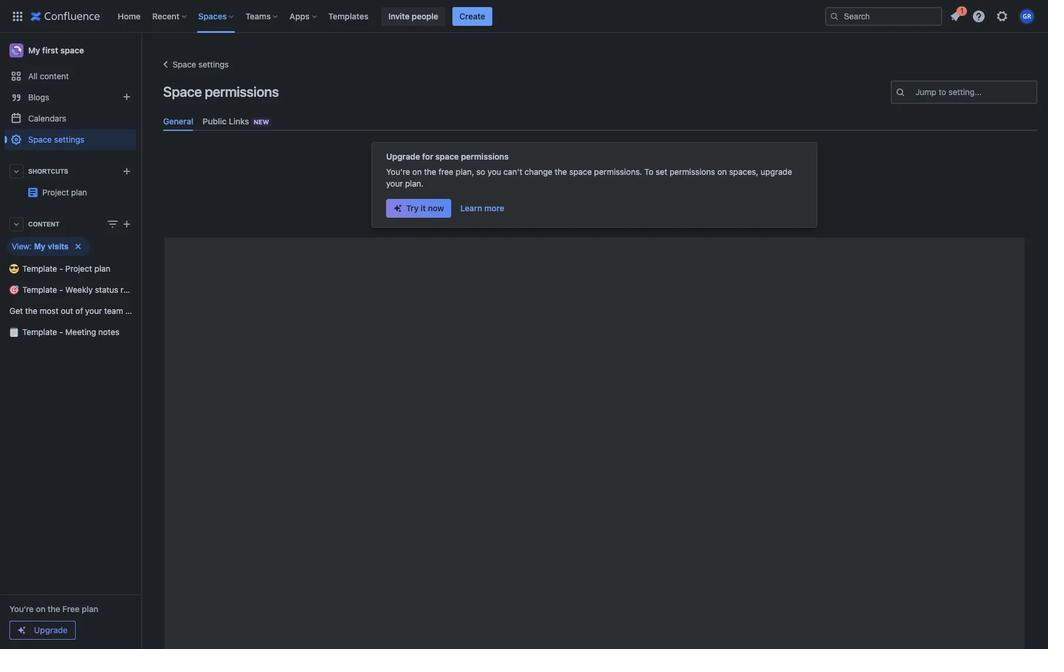 Task type: describe. For each thing, give the bounding box(es) containing it.
visits
[[48, 242, 69, 251]]

home
[[118, 11, 141, 21]]

Search field
[[825, 7, 943, 26]]

permissions right all
[[213, 238, 262, 248]]

1 horizontal spatial space settings
[[173, 59, 229, 69]]

template - project plan image
[[28, 188, 38, 197]]

jump to setting...
[[916, 87, 982, 97]]

you
[[488, 167, 501, 177]]

meeting
[[65, 327, 96, 337]]

permissions.
[[594, 167, 642, 177]]

0 vertical spatial my
[[28, 45, 40, 55]]

content
[[40, 71, 69, 81]]

learn more
[[460, 203, 504, 213]]

of
[[75, 306, 83, 316]]

invite people button
[[381, 7, 445, 26]]

- for weekly
[[59, 285, 63, 295]]

first
[[42, 45, 58, 55]]

weekly
[[65, 285, 93, 295]]

1 horizontal spatial project plan
[[136, 183, 181, 193]]

the right get
[[25, 306, 37, 316]]

so
[[476, 167, 485, 177]]

content
[[28, 221, 59, 228]]

template - meeting notes
[[22, 327, 119, 337]]

shortcuts
[[28, 168, 68, 175]]

change view image
[[106, 217, 120, 231]]

teams
[[246, 11, 271, 21]]

most
[[40, 306, 59, 316]]

home link
[[114, 7, 144, 26]]

jump
[[916, 87, 937, 97]]

try it now button
[[386, 199, 451, 218]]

try
[[406, 203, 419, 213]]

out
[[61, 306, 73, 316]]

public links new
[[203, 116, 269, 126]]

blogs
[[28, 92, 49, 102]]

change
[[525, 167, 553, 177]]

templates
[[328, 11, 369, 21]]

try it now
[[406, 203, 444, 213]]

- for meeting
[[59, 327, 63, 337]]

general
[[163, 116, 193, 126]]

permissions right set
[[670, 167, 715, 177]]

create link
[[452, 7, 492, 26]]

1
[[960, 6, 964, 15]]

new
[[254, 118, 269, 126]]

upgrade
[[761, 167, 792, 177]]

on inside space element
[[36, 604, 46, 614]]

learn
[[460, 203, 482, 213]]

you're on the free plan
[[9, 604, 98, 614]]

teams button
[[242, 7, 283, 26]]

upgrade for upgrade for space permissions you're on the free plan, so you can't change the space permissions. to set permissions on spaces, upgrade your plan.
[[386, 152, 420, 162]]

template - weekly status report
[[22, 285, 144, 295]]

1 horizontal spatial on
[[412, 167, 422, 177]]

create a page image
[[120, 217, 134, 231]]

notes
[[98, 327, 119, 337]]

permissions up so at left top
[[461, 152, 509, 162]]

can't
[[504, 167, 522, 177]]

blogs link
[[5, 87, 136, 108]]

content button
[[5, 214, 136, 235]]

template - project plan link
[[5, 258, 136, 279]]

it
[[421, 203, 426, 213]]

clear view image
[[71, 239, 85, 254]]

calendars link
[[5, 108, 136, 129]]

the down for
[[424, 167, 436, 177]]

help icon image
[[972, 9, 986, 23]]

1 vertical spatial my
[[34, 242, 45, 251]]

plan up override
[[165, 183, 181, 193]]

1 horizontal spatial space settings link
[[158, 58, 229, 72]]

recent
[[152, 11, 180, 21]]

space up the free
[[435, 152, 459, 162]]

search image
[[830, 11, 839, 21]]

1 vertical spatial space
[[163, 83, 202, 100]]

shortcuts button
[[5, 161, 136, 182]]

team
[[104, 306, 123, 316]]

view:
[[12, 242, 32, 251]]

all content
[[28, 71, 69, 81]]

settings icon image
[[995, 9, 1010, 23]]

upgrade for space permissions you're on the free plan, so you can't change the space permissions. to set permissions on spaces, upgrade your plan.
[[386, 152, 792, 189]]

collapse sidebar image
[[128, 39, 154, 62]]

1 vertical spatial space settings link
[[5, 129, 136, 150]]

plan,
[[456, 167, 474, 177]]

space permissions
[[163, 83, 279, 100]]

people
[[412, 11, 438, 21]]

space element
[[0, 33, 181, 649]]

my first space
[[28, 45, 84, 55]]



Task type: locate. For each thing, give the bounding box(es) containing it.
on
[[412, 167, 422, 177], [718, 167, 727, 177], [36, 604, 46, 614]]

templates link
[[325, 7, 372, 26]]

spaces
[[198, 11, 227, 21]]

settings up space permissions
[[198, 59, 229, 69]]

upgrade down you're on the free plan
[[34, 625, 68, 635]]

my right the 'view:'
[[34, 242, 45, 251]]

- left meeting
[[59, 327, 63, 337]]

free
[[439, 167, 454, 177]]

global element
[[7, 0, 823, 33]]

upgrade
[[386, 152, 420, 162], [34, 625, 68, 635]]

tab list
[[158, 112, 1042, 131]]

-
[[59, 264, 63, 274], [59, 285, 63, 295], [59, 327, 63, 337]]

plan
[[165, 183, 181, 193], [71, 187, 87, 197], [94, 264, 110, 274], [82, 604, 98, 614]]

apps button
[[286, 7, 321, 26]]

0 vertical spatial upgrade
[[386, 152, 420, 162]]

plan down shortcuts dropdown button
[[71, 187, 87, 197]]

space down the report
[[125, 306, 148, 316]]

you're
[[9, 604, 34, 614]]

override
[[164, 238, 199, 248]]

space
[[173, 59, 196, 69], [163, 83, 202, 100], [28, 134, 52, 144]]

0 vertical spatial template
[[22, 264, 57, 274]]

2 horizontal spatial on
[[718, 167, 727, 177]]

1 vertical spatial -
[[59, 285, 63, 295]]

- left the weekly
[[59, 285, 63, 295]]

to
[[644, 167, 654, 177]]

1 vertical spatial template
[[22, 285, 57, 295]]

space up 'general'
[[163, 83, 202, 100]]

your inside get the most out of your team space link
[[85, 306, 102, 316]]

project plan link down shortcuts dropdown button
[[42, 187, 87, 197]]

view: my visits
[[12, 242, 69, 251]]

2 vertical spatial space
[[28, 134, 52, 144]]

all
[[28, 71, 38, 81]]

0 vertical spatial space
[[173, 59, 196, 69]]

space settings link up space permissions
[[158, 58, 229, 72]]

0 horizontal spatial space settings
[[28, 134, 84, 144]]

0 horizontal spatial on
[[36, 604, 46, 614]]

space right collapse sidebar image
[[173, 59, 196, 69]]

2 vertical spatial template
[[22, 327, 57, 337]]

the right change
[[555, 167, 567, 177]]

invite
[[388, 11, 410, 21]]

template down most
[[22, 327, 57, 337]]

spaces,
[[729, 167, 759, 177]]

template - weekly status report link
[[5, 279, 144, 301]]

0 horizontal spatial settings
[[54, 134, 84, 144]]

space inside space element
[[28, 134, 52, 144]]

space settings link down the calendars
[[5, 129, 136, 150]]

tab list containing general
[[158, 112, 1042, 131]]

0 horizontal spatial project plan
[[42, 187, 87, 197]]

3 - from the top
[[59, 327, 63, 337]]

2 - from the top
[[59, 285, 63, 295]]

- for project
[[59, 264, 63, 274]]

1 vertical spatial settings
[[54, 134, 84, 144]]

recent button
[[149, 7, 191, 26]]

template down view: my visits
[[22, 264, 57, 274]]

template for template - weekly status report
[[22, 285, 57, 295]]

settings inside space element
[[54, 134, 84, 144]]

1 horizontal spatial your
[[386, 179, 403, 189]]

on left spaces, at the top right of the page
[[718, 167, 727, 177]]

more
[[484, 203, 504, 213]]

Search settings text field
[[916, 86, 918, 98]]

settings down calendars link
[[54, 134, 84, 144]]

appswitcher icon image
[[11, 9, 25, 23]]

0 horizontal spatial your
[[85, 306, 102, 316]]

template for template - meeting notes
[[22, 327, 57, 337]]

1 horizontal spatial upgrade
[[386, 152, 420, 162]]

now
[[428, 203, 444, 213]]

0 vertical spatial your
[[386, 179, 403, 189]]

0 vertical spatial space settings
[[173, 59, 229, 69]]

project
[[136, 183, 163, 193], [42, 187, 69, 197], [65, 264, 92, 274]]

space down the calendars
[[28, 134, 52, 144]]

template - project plan
[[22, 264, 110, 274]]

project plan link up change view image
[[5, 182, 181, 203]]

template for template - project plan
[[22, 264, 57, 274]]

template up most
[[22, 285, 57, 295]]

- down visits
[[59, 264, 63, 274]]

notification icon image
[[948, 9, 963, 23]]

3 template from the top
[[22, 327, 57, 337]]

upgrade inside button
[[34, 625, 68, 635]]

plan.
[[405, 179, 424, 189]]

add shortcut image
[[120, 164, 134, 178]]

learn more link
[[453, 199, 511, 218]]

set
[[656, 167, 667, 177]]

0 horizontal spatial space settings link
[[5, 129, 136, 150]]

template - meeting notes link
[[5, 322, 136, 343]]

0 vertical spatial space settings link
[[158, 58, 229, 72]]

permissions up "links"
[[205, 83, 279, 100]]

space settings inside space element
[[28, 134, 84, 144]]

:sunglasses: image
[[9, 264, 19, 274]]

create a blog image
[[120, 90, 134, 104]]

settings
[[198, 59, 229, 69], [54, 134, 84, 144]]

my first space link
[[5, 39, 136, 62]]

apps
[[290, 11, 310, 21]]

links
[[229, 116, 249, 126]]

upgrade for upgrade
[[34, 625, 68, 635]]

upgrade up you're
[[386, 152, 420, 162]]

0 vertical spatial settings
[[198, 59, 229, 69]]

1 vertical spatial space settings
[[28, 134, 84, 144]]

all
[[202, 238, 211, 248]]

status
[[95, 285, 118, 295]]

0 horizontal spatial upgrade
[[34, 625, 68, 635]]

project plan
[[136, 183, 181, 193], [42, 187, 87, 197]]

1 vertical spatial upgrade
[[34, 625, 68, 635]]

your inside upgrade for space permissions you're on the free plan, so you can't change the space permissions. to set permissions on spaces, upgrade your plan.
[[386, 179, 403, 189]]

my
[[28, 45, 40, 55], [34, 242, 45, 251]]

setting...
[[949, 87, 982, 97]]

banner containing home
[[0, 0, 1048, 33]]

:notepad_spiral: image
[[9, 328, 19, 337]]

space left the permissions.
[[569, 167, 592, 177]]

invite people
[[388, 11, 438, 21]]

space settings
[[173, 59, 229, 69], [28, 134, 84, 144]]

the
[[424, 167, 436, 177], [555, 167, 567, 177], [25, 306, 37, 316], [48, 604, 60, 614]]

for
[[422, 152, 433, 162]]

upgrade inside upgrade for space permissions you're on the free plan, so you can't change the space permissions. to set permissions on spaces, upgrade your plan.
[[386, 152, 420, 162]]

spaces button
[[195, 7, 239, 26]]

on right you're
[[36, 604, 46, 614]]

the left free
[[48, 604, 60, 614]]

create
[[459, 11, 485, 21]]

space settings down the calendars
[[28, 134, 84, 144]]

on up plan.
[[412, 167, 422, 177]]

calendars
[[28, 113, 66, 123]]

1 - from the top
[[59, 264, 63, 274]]

all content link
[[5, 66, 136, 87]]

general link
[[158, 112, 198, 131]]

permissions
[[205, 83, 279, 100], [461, 152, 509, 162], [670, 167, 715, 177], [213, 238, 262, 248]]

you're
[[386, 167, 410, 177]]

get the most out of your team space
[[9, 306, 148, 316]]

my left first
[[28, 45, 40, 55]]

2 template from the top
[[22, 285, 57, 295]]

your down you're
[[386, 179, 403, 189]]

plan right free
[[82, 604, 98, 614]]

space settings up space permissions
[[173, 59, 229, 69]]

public
[[203, 116, 227, 126]]

override all permissions
[[164, 238, 262, 248]]

1 horizontal spatial settings
[[198, 59, 229, 69]]

space right first
[[60, 45, 84, 55]]

:sunglasses: image
[[9, 264, 19, 274]]

:notepad_spiral: image
[[9, 328, 19, 337]]

confluence image
[[31, 9, 100, 23], [31, 9, 100, 23]]

plan up 'status'
[[94, 264, 110, 274]]

space
[[60, 45, 84, 55], [435, 152, 459, 162], [569, 167, 592, 177], [125, 306, 148, 316]]

2 vertical spatial -
[[59, 327, 63, 337]]

get the most out of your team space link
[[5, 301, 148, 322]]

1 vertical spatial your
[[85, 306, 102, 316]]

to
[[939, 87, 946, 97]]

upgrade button
[[10, 622, 75, 639]]

0 vertical spatial -
[[59, 264, 63, 274]]

1 template from the top
[[22, 264, 57, 274]]

get
[[9, 306, 23, 316]]

premium image
[[17, 626, 26, 635]]

report
[[121, 285, 144, 295]]

banner
[[0, 0, 1048, 33]]

your right of
[[85, 306, 102, 316]]

free
[[62, 604, 80, 614]]

:dart: image
[[9, 285, 19, 295], [9, 285, 19, 295]]



Task type: vqa. For each thing, say whether or not it's contained in the screenshot.
Delete on the left top of page
no



